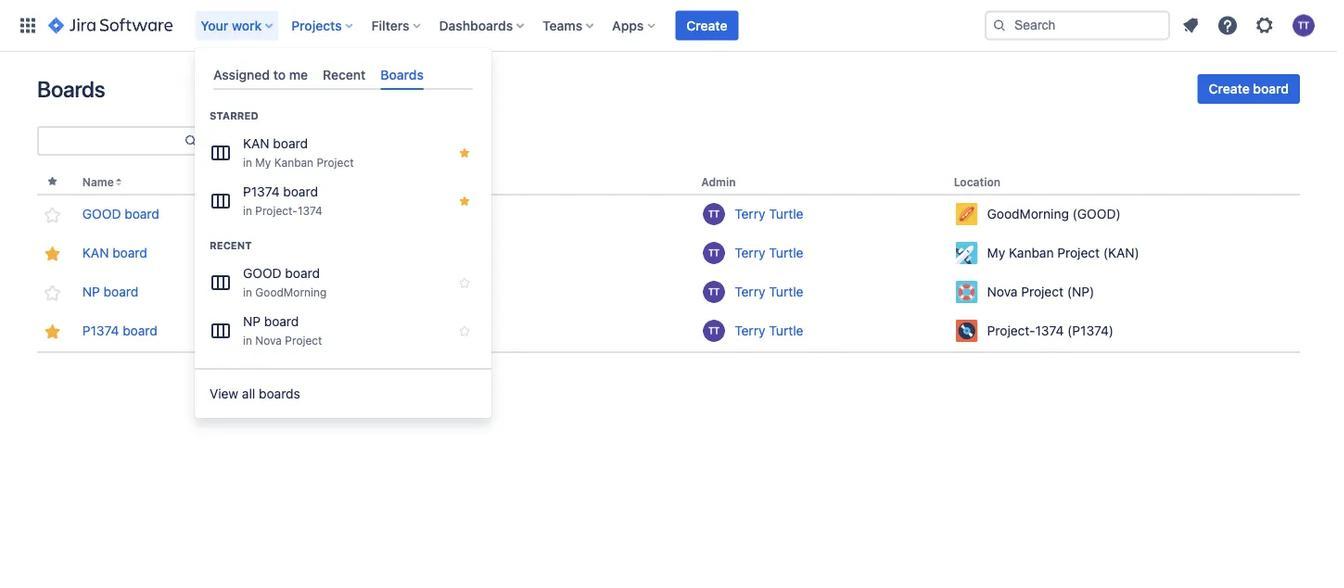 Task type: vqa. For each thing, say whether or not it's contained in the screenshot.
Jul – Sep –
no



Task type: locate. For each thing, give the bounding box(es) containing it.
boards down filters popup button
[[381, 67, 424, 82]]

kanban inside kan board in my kanban project
[[274, 156, 314, 169]]

project up p1374 board in project-1374
[[317, 156, 354, 169]]

terry turtle link
[[701, 201, 939, 227], [701, 240, 939, 266], [701, 279, 939, 305], [701, 318, 939, 344]]

board for create board
[[1253, 81, 1289, 96]]

1 vertical spatial np
[[243, 314, 261, 329]]

0 horizontal spatial kan
[[82, 245, 109, 261]]

good
[[82, 206, 121, 222], [243, 266, 282, 281]]

1 horizontal spatial p1374
[[243, 184, 280, 200]]

1 horizontal spatial np
[[243, 314, 261, 329]]

1 vertical spatial nova
[[255, 334, 282, 347]]

p1374 inside p1374 board in project-1374
[[243, 184, 280, 200]]

3 terry turtle from the top
[[735, 284, 804, 300]]

good for good board
[[82, 206, 121, 222]]

view
[[210, 386, 238, 402]]

1 horizontal spatial project-
[[987, 323, 1035, 339]]

p1374 down np board link
[[82, 323, 119, 339]]

0 vertical spatial good
[[82, 206, 121, 222]]

create down help icon
[[1209, 81, 1250, 96]]

kanban
[[274, 156, 314, 169], [1009, 245, 1054, 261]]

board up p1374 board in project-1374
[[273, 136, 308, 151]]

your
[[201, 18, 228, 33]]

1 horizontal spatial kanban
[[1009, 245, 1054, 261]]

star kan board image
[[457, 146, 472, 161], [41, 243, 63, 265]]

0 horizontal spatial project-
[[255, 204, 298, 217]]

help image
[[1217, 14, 1239, 37]]

board inside button
[[1253, 81, 1289, 96]]

0 vertical spatial np
[[82, 284, 100, 300]]

your profile and settings image
[[1293, 14, 1315, 37]]

star p1374 board image inside "boards details" element
[[41, 321, 63, 343]]

3 terry turtle link from the top
[[701, 279, 939, 305]]

in down starred
[[243, 156, 252, 169]]

in inside np board in nova project
[[243, 334, 252, 347]]

goodmorning up np board in nova project
[[255, 286, 327, 299]]

apps
[[612, 18, 644, 33]]

p1374 board
[[82, 323, 157, 339]]

0 vertical spatial star good board image
[[41, 204, 63, 226]]

recent
[[323, 67, 366, 82], [210, 240, 252, 252]]

p1374 for p1374 board
[[82, 323, 119, 339]]

1 vertical spatial p1374
[[82, 323, 119, 339]]

goodmorning
[[987, 206, 1069, 222], [255, 286, 327, 299]]

0 horizontal spatial p1374
[[82, 323, 119, 339]]

1 vertical spatial kan
[[82, 245, 109, 261]]

create
[[687, 18, 727, 33], [1209, 81, 1250, 96]]

terry for project-1374 (p1374)
[[735, 323, 766, 339]]

1 vertical spatial 1374
[[1035, 323, 1064, 339]]

0 vertical spatial 1374
[[298, 204, 323, 217]]

1 horizontal spatial goodmorning
[[987, 206, 1069, 222]]

1 vertical spatial star good board image
[[457, 276, 472, 290]]

in down kan board in my kanban project
[[243, 204, 252, 217]]

2 terry turtle link from the top
[[701, 240, 939, 266]]

1 vertical spatial goodmorning
[[255, 286, 327, 299]]

good inside good board in goodmorning
[[243, 266, 282, 281]]

in inside kan board in my kanban project
[[243, 156, 252, 169]]

1 horizontal spatial good
[[243, 266, 282, 281]]

0 horizontal spatial kanban
[[274, 156, 314, 169]]

project up (np)
[[1057, 245, 1100, 261]]

np board in nova project
[[243, 314, 322, 347]]

p1374 board link
[[82, 322, 157, 340]]

kan board
[[82, 245, 147, 261]]

Search field
[[985, 11, 1170, 40]]

kan board link
[[82, 244, 147, 263]]

kan board in my kanban project
[[243, 136, 354, 169]]

project up boards
[[285, 334, 322, 347]]

board inside p1374 board in project-1374
[[283, 184, 318, 200]]

np inside np board in nova project
[[243, 314, 261, 329]]

0 horizontal spatial boards
[[37, 76, 105, 102]]

star good board image
[[41, 204, 63, 226], [457, 276, 472, 290]]

1 horizontal spatial nova
[[987, 284, 1018, 300]]

4 terry turtle link from the top
[[701, 318, 939, 344]]

filters button
[[366, 11, 428, 40]]

4 turtle from the top
[[769, 323, 804, 339]]

project-
[[255, 204, 298, 217], [987, 323, 1035, 339]]

board for good board
[[125, 206, 159, 222]]

0 vertical spatial star p1374 board image
[[457, 194, 472, 209]]

np for np board in nova project
[[243, 314, 261, 329]]

np inside "boards details" element
[[82, 284, 100, 300]]

board up p1374 board
[[104, 284, 138, 300]]

kan
[[243, 136, 269, 151], [82, 245, 109, 261]]

0 vertical spatial p1374
[[243, 184, 280, 200]]

0 vertical spatial kan
[[243, 136, 269, 151]]

turtle for my kanban project (kan)
[[769, 245, 804, 261]]

kanban up nova project (np)
[[1009, 245, 1054, 261]]

0 horizontal spatial my
[[255, 156, 271, 169]]

teams
[[543, 18, 583, 33]]

kan inside "boards details" element
[[82, 245, 109, 261]]

kan down starred
[[243, 136, 269, 151]]

board down good board link
[[112, 245, 147, 261]]

1 horizontal spatial kan
[[243, 136, 269, 151]]

project inside kan board in my kanban project
[[317, 156, 354, 169]]

board for np board in nova project
[[264, 314, 299, 329]]

settings image
[[1254, 14, 1276, 37]]

create board button
[[1198, 74, 1300, 104]]

3 turtle from the top
[[769, 284, 804, 300]]

0 vertical spatial my
[[255, 156, 271, 169]]

terry turtle for nova project (np)
[[735, 284, 804, 300]]

terry turtle link for goodmorning (good)
[[701, 201, 939, 227]]

1 vertical spatial recent
[[210, 240, 252, 252]]

np down good board in goodmorning
[[243, 314, 261, 329]]

board up kan board
[[125, 206, 159, 222]]

board down np board link
[[123, 323, 157, 339]]

admin
[[701, 176, 736, 189]]

good board
[[82, 206, 159, 222]]

1374
[[298, 204, 323, 217], [1035, 323, 1064, 339]]

view all boards link
[[195, 376, 492, 413]]

nova inside "boards details" element
[[987, 284, 1018, 300]]

np right star np board icon
[[82, 284, 100, 300]]

star np board image
[[457, 324, 472, 339]]

3 in from the top
[[243, 286, 252, 299]]

1 vertical spatial project-
[[987, 323, 1035, 339]]

boards
[[381, 67, 424, 82], [37, 76, 105, 102]]

my
[[255, 156, 271, 169], [987, 245, 1005, 261]]

project- down kan board in my kanban project
[[255, 204, 298, 217]]

4 terry from the top
[[735, 323, 766, 339]]

create right apps dropdown button in the left of the page
[[687, 18, 727, 33]]

nova up project-1374 (p1374) on the right bottom of the page
[[987, 284, 1018, 300]]

good up np board in nova project
[[243, 266, 282, 281]]

turtle for nova project (np)
[[769, 284, 804, 300]]

turtle for goodmorning (good)
[[769, 206, 804, 222]]

0 vertical spatial nova
[[987, 284, 1018, 300]]

board down kan board in my kanban project
[[283, 184, 318, 200]]

my up p1374 board in project-1374
[[255, 156, 271, 169]]

1374 down nova project (np)
[[1035, 323, 1064, 339]]

p1374
[[243, 184, 280, 200], [82, 323, 119, 339]]

0 vertical spatial goodmorning
[[987, 206, 1069, 222]]

kan up np board
[[82, 245, 109, 261]]

1 horizontal spatial boards
[[381, 67, 424, 82]]

good down name
[[82, 206, 121, 222]]

project
[[317, 156, 354, 169], [1057, 245, 1100, 261], [1021, 284, 1064, 300], [285, 334, 322, 347]]

terry turtle link for nova project (np)
[[701, 279, 939, 305]]

name
[[82, 176, 114, 189]]

1 horizontal spatial 1374
[[1035, 323, 1064, 339]]

4 in from the top
[[243, 334, 252, 347]]

my up nova project (np)
[[987, 245, 1005, 261]]

banner containing your work
[[0, 0, 1337, 52]]

terry
[[735, 206, 766, 222], [735, 245, 766, 261], [735, 284, 766, 300], [735, 323, 766, 339]]

assigned to me
[[213, 67, 308, 82]]

boards down appswitcher icon
[[37, 76, 105, 102]]

2 turtle from the top
[[769, 245, 804, 261]]

nova project (np)
[[987, 284, 1094, 300]]

np
[[82, 284, 100, 300], [243, 314, 261, 329]]

kan inside kan board in my kanban project
[[243, 136, 269, 151]]

0 horizontal spatial star p1374 board image
[[41, 321, 63, 343]]

1374 down kan board in my kanban project
[[298, 204, 323, 217]]

in inside good board in goodmorning
[[243, 286, 252, 299]]

appswitcher icon image
[[17, 14, 39, 37]]

0 horizontal spatial np
[[82, 284, 100, 300]]

1 vertical spatial my
[[987, 245, 1005, 261]]

star good board image left good board link
[[41, 204, 63, 226]]

0 horizontal spatial nova
[[255, 334, 282, 347]]

0 horizontal spatial 1374
[[298, 204, 323, 217]]

1374 inside p1374 board in project-1374
[[298, 204, 323, 217]]

(good)
[[1073, 206, 1121, 222]]

create for create
[[687, 18, 727, 33]]

board
[[1253, 81, 1289, 96], [273, 136, 308, 151], [283, 184, 318, 200], [125, 206, 159, 222], [112, 245, 147, 261], [285, 266, 320, 281], [104, 284, 138, 300], [264, 314, 299, 329], [123, 323, 157, 339]]

banner
[[0, 0, 1337, 52]]

1 turtle from the top
[[769, 206, 804, 222]]

0 horizontal spatial create
[[687, 18, 727, 33]]

1 horizontal spatial create
[[1209, 81, 1250, 96]]

4 terry turtle from the top
[[735, 323, 804, 339]]

board down settings icon
[[1253, 81, 1289, 96]]

0 horizontal spatial star kan board image
[[41, 243, 63, 265]]

turtle
[[769, 206, 804, 222], [769, 245, 804, 261], [769, 284, 804, 300], [769, 323, 804, 339]]

1 vertical spatial kanban
[[1009, 245, 1054, 261]]

1 horizontal spatial my
[[987, 245, 1005, 261]]

star p1374 board image
[[457, 194, 472, 209], [41, 321, 63, 343]]

create inside "primary" element
[[687, 18, 727, 33]]

kanban up p1374 board in project-1374
[[274, 156, 314, 169]]

1 terry from the top
[[735, 206, 766, 222]]

board down good board in goodmorning
[[264, 314, 299, 329]]

board for kan board
[[112, 245, 147, 261]]

p1374 inside "boards details" element
[[82, 323, 119, 339]]

my inside "boards details" element
[[987, 245, 1005, 261]]

1 in from the top
[[243, 156, 252, 169]]

in up all
[[243, 334, 252, 347]]

assigned
[[213, 67, 270, 82]]

2 terry from the top
[[735, 245, 766, 261]]

create board
[[1209, 81, 1289, 96]]

terry turtle
[[735, 206, 804, 222], [735, 245, 804, 261], [735, 284, 804, 300], [735, 323, 804, 339]]

1 vertical spatial good
[[243, 266, 282, 281]]

recent up good board in goodmorning
[[210, 240, 252, 252]]

2 terry turtle from the top
[[735, 245, 804, 261]]

recent right "me"
[[323, 67, 366, 82]]

nova
[[987, 284, 1018, 300], [255, 334, 282, 347]]

tab list
[[206, 59, 480, 90]]

0 horizontal spatial star good board image
[[41, 204, 63, 226]]

None text field
[[39, 128, 184, 154]]

1 vertical spatial star p1374 board image
[[41, 321, 63, 343]]

nova up boards
[[255, 334, 282, 347]]

0 vertical spatial recent
[[323, 67, 366, 82]]

0 vertical spatial project-
[[255, 204, 298, 217]]

project-1374 (p1374)
[[987, 323, 1114, 339]]

board inside good board in goodmorning
[[285, 266, 320, 281]]

project- inside "boards details" element
[[987, 323, 1035, 339]]

star good board image up star np board image
[[457, 276, 472, 290]]

your work
[[201, 18, 262, 33]]

p1374 down kan board in my kanban project
[[243, 184, 280, 200]]

jira software image
[[48, 14, 173, 37], [48, 14, 173, 37]]

terry turtle for project-1374 (p1374)
[[735, 323, 804, 339]]

in
[[243, 156, 252, 169], [243, 204, 252, 217], [243, 286, 252, 299], [243, 334, 252, 347]]

3 terry from the top
[[735, 284, 766, 300]]

0 vertical spatial create
[[687, 18, 727, 33]]

in inside p1374 board in project-1374
[[243, 204, 252, 217]]

good inside good board link
[[82, 206, 121, 222]]

1 horizontal spatial star kan board image
[[457, 146, 472, 161]]

project- inside p1374 board in project-1374
[[255, 204, 298, 217]]

2 in from the top
[[243, 204, 252, 217]]

notifications image
[[1180, 14, 1202, 37]]

0 horizontal spatial goodmorning
[[255, 286, 327, 299]]

goodmorning up my kanban project (kan)
[[987, 206, 1069, 222]]

in up np board in nova project
[[243, 286, 252, 299]]

board inside np board in nova project
[[264, 314, 299, 329]]

board inside kan board in my kanban project
[[273, 136, 308, 151]]

to
[[273, 67, 286, 82]]

0 horizontal spatial good
[[82, 206, 121, 222]]

1 terry turtle link from the top
[[701, 201, 939, 227]]

board up np board in nova project
[[285, 266, 320, 281]]

1 terry turtle from the top
[[735, 206, 804, 222]]

kanban inside "boards details" element
[[1009, 245, 1054, 261]]

0 horizontal spatial recent
[[210, 240, 252, 252]]

location
[[954, 176, 1001, 189]]

0 vertical spatial kanban
[[274, 156, 314, 169]]

1 vertical spatial create
[[1209, 81, 1250, 96]]

project- down nova project (np)
[[987, 323, 1035, 339]]



Task type: describe. For each thing, give the bounding box(es) containing it.
(kan)
[[1103, 245, 1140, 261]]

project inside np board in nova project
[[285, 334, 322, 347]]

1 horizontal spatial star good board image
[[457, 276, 472, 290]]

projects
[[291, 18, 342, 33]]

board for good board in goodmorning
[[285, 266, 320, 281]]

in for kan board
[[243, 156, 252, 169]]

dashboards button
[[434, 11, 532, 40]]

tab list containing assigned to me
[[206, 59, 480, 90]]

boards
[[259, 386, 300, 402]]

your work button
[[195, 11, 280, 40]]

terry turtle link for my kanban project (kan)
[[701, 240, 939, 266]]

kan for kan board
[[82, 245, 109, 261]]

projects button
[[286, 11, 360, 40]]

(np)
[[1067, 284, 1094, 300]]

goodmorning inside "boards details" element
[[987, 206, 1069, 222]]

all
[[242, 386, 255, 402]]

1 vertical spatial star kan board image
[[41, 243, 63, 265]]

create button
[[675, 11, 739, 40]]

1 horizontal spatial recent
[[323, 67, 366, 82]]

starred
[[210, 110, 258, 122]]

terry for nova project (np)
[[735, 284, 766, 300]]

boards inside tab list
[[381, 67, 424, 82]]

1 horizontal spatial star p1374 board image
[[457, 194, 472, 209]]

project left (np)
[[1021, 284, 1064, 300]]

teams button
[[537, 11, 601, 40]]

np board link
[[82, 283, 138, 302]]

goodmorning inside good board in goodmorning
[[255, 286, 327, 299]]

primary element
[[11, 0, 985, 51]]

board for p1374 board
[[123, 323, 157, 339]]

my inside kan board in my kanban project
[[255, 156, 271, 169]]

work
[[232, 18, 262, 33]]

in for good board
[[243, 286, 252, 299]]

good board link
[[82, 205, 159, 224]]

good board in goodmorning
[[243, 266, 327, 299]]

turtle for project-1374 (p1374)
[[769, 323, 804, 339]]

terry turtle for goodmorning (good)
[[735, 206, 804, 222]]

terry turtle for my kanban project (kan)
[[735, 245, 804, 261]]

terry turtle link for project-1374 (p1374)
[[701, 318, 939, 344]]

apps button
[[607, 11, 662, 40]]

nova inside np board in nova project
[[255, 334, 282, 347]]

terry for my kanban project (kan)
[[735, 245, 766, 261]]

create for create board
[[1209, 81, 1250, 96]]

dashboards
[[439, 18, 513, 33]]

board for p1374 board in project-1374
[[283, 184, 318, 200]]

boards details element
[[37, 171, 1300, 353]]

good for good board in goodmorning
[[243, 266, 282, 281]]

0 vertical spatial star kan board image
[[457, 146, 472, 161]]

board for kan board in my kanban project
[[273, 136, 308, 151]]

np board
[[82, 284, 138, 300]]

goodmorning (good)
[[987, 206, 1121, 222]]

kan for kan board in my kanban project
[[243, 136, 269, 151]]

board for np board
[[104, 284, 138, 300]]

in for p1374 board
[[243, 204, 252, 217]]

p1374 board in project-1374
[[243, 184, 323, 217]]

terry for goodmorning (good)
[[735, 206, 766, 222]]

np for np board
[[82, 284, 100, 300]]

1374 inside "boards details" element
[[1035, 323, 1064, 339]]

search image
[[992, 18, 1007, 33]]

p1374 for p1374 board in project-1374
[[243, 184, 280, 200]]

in for np board
[[243, 334, 252, 347]]

my kanban project (kan)
[[987, 245, 1140, 261]]

filters
[[372, 18, 409, 33]]

name button
[[82, 176, 114, 189]]

(p1374)
[[1068, 323, 1114, 339]]

me
[[289, 67, 308, 82]]

view all boards
[[210, 386, 300, 402]]

star np board image
[[41, 282, 63, 304]]



